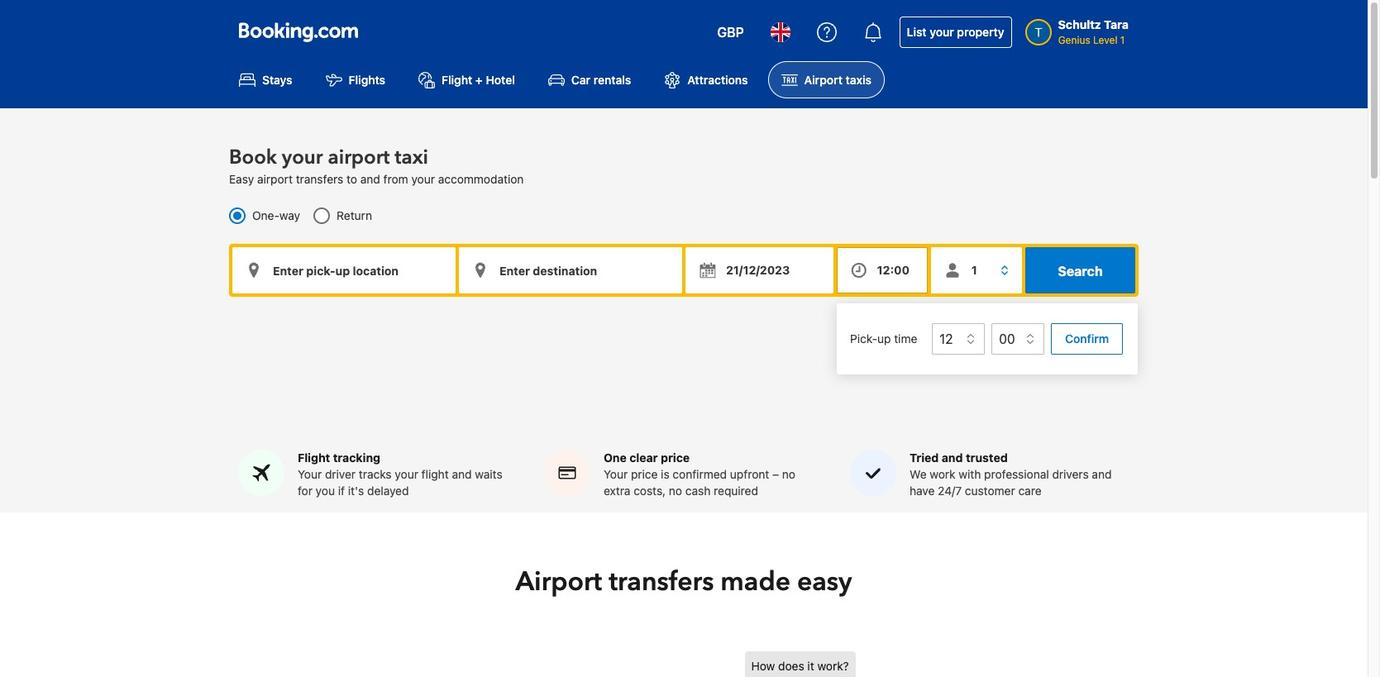 Task type: vqa. For each thing, say whether or not it's contained in the screenshot.
Old
no



Task type: describe. For each thing, give the bounding box(es) containing it.
and inside flight tracking your driver tracks your flight and waits for you if it's delayed
[[452, 467, 472, 482]]

book your airport taxi easy airport transfers to and from your accommodation
[[229, 144, 524, 186]]

12:00
[[877, 263, 910, 277]]

you
[[316, 484, 335, 498]]

1 vertical spatial price
[[631, 467, 658, 482]]

tracking
[[333, 451, 380, 465]]

clear
[[630, 451, 658, 465]]

0 vertical spatial no
[[782, 467, 796, 482]]

1 vertical spatial transfers
[[609, 564, 714, 601]]

flight for flight tracking your driver tracks your flight and waits for you if it's delayed
[[298, 451, 330, 465]]

costs,
[[634, 484, 666, 498]]

customer
[[965, 484, 1015, 498]]

your right book
[[282, 144, 323, 171]]

list your property
[[907, 25, 1005, 39]]

1 vertical spatial airport
[[257, 172, 293, 186]]

car
[[571, 73, 591, 87]]

level
[[1093, 34, 1118, 46]]

one clear price your price is confirmed upfront – no extra costs, no cash required
[[604, 451, 796, 498]]

taxi
[[395, 144, 428, 171]]

upfront
[[730, 467, 769, 482]]

gbp button
[[708, 12, 754, 52]]

driver
[[325, 467, 356, 482]]

airport for airport transfers made easy
[[516, 564, 602, 601]]

gbp
[[717, 25, 744, 40]]

Enter pick-up location text field
[[232, 248, 456, 294]]

flight + hotel
[[442, 73, 515, 87]]

from
[[383, 172, 408, 186]]

taxis
[[846, 73, 872, 87]]

24/7
[[938, 484, 962, 498]]

Enter destination text field
[[459, 248, 682, 294]]

airport taxis link
[[768, 61, 885, 99]]

pick-up time
[[850, 332, 917, 346]]

one
[[604, 451, 627, 465]]

your inside one clear price your price is confirmed upfront – no extra costs, no cash required
[[604, 467, 628, 482]]

is
[[661, 467, 670, 482]]

list
[[907, 25, 927, 39]]

airport for airport taxis
[[804, 73, 843, 87]]

does
[[778, 659, 804, 673]]

genius
[[1058, 34, 1091, 46]]

21/12/2023 button
[[686, 248, 833, 294]]

accommodation
[[438, 172, 524, 186]]

if
[[338, 484, 345, 498]]

to
[[347, 172, 357, 186]]

–
[[773, 467, 779, 482]]

attractions
[[688, 73, 748, 87]]

flight tracking your driver tracks your flight and waits for you if it's delayed
[[298, 451, 503, 498]]

it's
[[348, 484, 364, 498]]

transfers inside book your airport taxi easy airport transfers to and from your accommodation
[[296, 172, 343, 186]]

easy
[[797, 564, 852, 601]]

flight
[[422, 467, 449, 482]]

0 vertical spatial price
[[661, 451, 690, 465]]

confirm
[[1065, 332, 1109, 346]]

search
[[1058, 264, 1103, 279]]

one-
[[252, 209, 279, 223]]

easy
[[229, 172, 254, 186]]

way
[[279, 209, 300, 223]]

flight + hotel link
[[405, 61, 528, 99]]

trusted
[[966, 451, 1008, 465]]

return
[[337, 209, 372, 223]]



Task type: locate. For each thing, give the bounding box(es) containing it.
1 horizontal spatial price
[[661, 451, 690, 465]]

confirm button
[[1051, 324, 1123, 355]]

and
[[360, 172, 380, 186], [942, 451, 963, 465], [452, 467, 472, 482], [1092, 467, 1112, 482]]

0 horizontal spatial flight
[[298, 451, 330, 465]]

price up is
[[661, 451, 690, 465]]

flights link
[[312, 61, 399, 99]]

1 horizontal spatial flight
[[442, 73, 472, 87]]

attractions link
[[651, 61, 761, 99]]

airport taxis
[[804, 73, 872, 87]]

delayed
[[367, 484, 409, 498]]

pick-
[[850, 332, 877, 346]]

how does it work?
[[751, 659, 849, 673]]

1
[[1121, 34, 1125, 46]]

your inside flight tracking your driver tracks your flight and waits for you if it's delayed
[[395, 467, 418, 482]]

1 your from the left
[[298, 467, 322, 482]]

drivers
[[1052, 467, 1089, 482]]

12:00 button
[[837, 248, 928, 294]]

0 vertical spatial airport
[[328, 144, 390, 171]]

stays link
[[226, 61, 306, 99]]

property
[[957, 25, 1005, 39]]

how
[[751, 659, 775, 673]]

0 vertical spatial airport
[[804, 73, 843, 87]]

up
[[877, 332, 891, 346]]

airport
[[804, 73, 843, 87], [516, 564, 602, 601]]

+
[[475, 73, 483, 87]]

price down the clear
[[631, 467, 658, 482]]

1 vertical spatial flight
[[298, 451, 330, 465]]

airport transfers made easy
[[516, 564, 852, 601]]

book
[[229, 144, 277, 171]]

1 horizontal spatial airport
[[804, 73, 843, 87]]

your inside 'link'
[[930, 25, 954, 39]]

0 horizontal spatial airport
[[516, 564, 602, 601]]

1 vertical spatial airport
[[516, 564, 602, 601]]

your up delayed
[[395, 467, 418, 482]]

and right to
[[360, 172, 380, 186]]

tried
[[910, 451, 939, 465]]

0 horizontal spatial transfers
[[296, 172, 343, 186]]

with
[[959, 467, 981, 482]]

flight inside flight tracking your driver tracks your flight and waits for you if it's delayed
[[298, 451, 330, 465]]

schultz
[[1058, 17, 1101, 31]]

and right drivers
[[1092, 467, 1112, 482]]

your up the for
[[298, 467, 322, 482]]

cash
[[686, 484, 711, 498]]

flights
[[349, 73, 385, 87]]

booking.com online hotel reservations image
[[239, 22, 358, 42]]

your
[[298, 467, 322, 482], [604, 467, 628, 482]]

0 horizontal spatial airport
[[257, 172, 293, 186]]

your
[[930, 25, 954, 39], [282, 144, 323, 171], [411, 172, 435, 186], [395, 467, 418, 482]]

2 your from the left
[[604, 467, 628, 482]]

schultz tara genius level 1
[[1058, 17, 1129, 46]]

and inside book your airport taxi easy airport transfers to and from your accommodation
[[360, 172, 380, 186]]

0 horizontal spatial your
[[298, 467, 322, 482]]

price
[[661, 451, 690, 465], [631, 467, 658, 482]]

1 horizontal spatial airport
[[328, 144, 390, 171]]

for
[[298, 484, 313, 498]]

have
[[910, 484, 935, 498]]

your down taxi at the top of page
[[411, 172, 435, 186]]

no
[[782, 467, 796, 482], [669, 484, 682, 498]]

it
[[808, 659, 814, 673]]

work
[[930, 467, 956, 482]]

professional
[[984, 467, 1049, 482]]

car rentals link
[[535, 61, 645, 99]]

extra
[[604, 484, 631, 498]]

hotel
[[486, 73, 515, 87]]

flight inside the flight + hotel link
[[442, 73, 472, 87]]

your right list
[[930, 25, 954, 39]]

1 horizontal spatial no
[[782, 467, 796, 482]]

flight left +
[[442, 73, 472, 87]]

0 vertical spatial transfers
[[296, 172, 343, 186]]

no down is
[[669, 484, 682, 498]]

flight up driver
[[298, 451, 330, 465]]

list your property link
[[900, 17, 1012, 48]]

search button
[[1026, 248, 1136, 294]]

and up work
[[942, 451, 963, 465]]

booking airport taxi image
[[745, 652, 1092, 677]]

tried and trusted we work with professional drivers and have 24/7 customer care
[[910, 451, 1112, 498]]

1 horizontal spatial your
[[604, 467, 628, 482]]

21/12/2023
[[726, 263, 790, 277]]

0 horizontal spatial no
[[669, 484, 682, 498]]

one-way
[[252, 209, 300, 223]]

1 vertical spatial no
[[669, 484, 682, 498]]

made
[[721, 564, 791, 601]]

time
[[894, 332, 917, 346]]

required
[[714, 484, 758, 498]]

no right the –
[[782, 467, 796, 482]]

we
[[910, 467, 927, 482]]

flight for flight + hotel
[[442, 73, 472, 87]]

your inside flight tracking your driver tracks your flight and waits for you if it's delayed
[[298, 467, 322, 482]]

1 horizontal spatial transfers
[[609, 564, 714, 601]]

car rentals
[[571, 73, 631, 87]]

waits
[[475, 467, 503, 482]]

airport down book
[[257, 172, 293, 186]]

stays
[[262, 73, 292, 87]]

flight
[[442, 73, 472, 87], [298, 451, 330, 465]]

rentals
[[594, 73, 631, 87]]

work?
[[818, 659, 849, 673]]

0 horizontal spatial price
[[631, 467, 658, 482]]

airport up to
[[328, 144, 390, 171]]

and right flight at left
[[452, 467, 472, 482]]

airport
[[328, 144, 390, 171], [257, 172, 293, 186]]

care
[[1019, 484, 1042, 498]]

tara
[[1104, 17, 1129, 31]]

0 vertical spatial flight
[[442, 73, 472, 87]]

tracks
[[359, 467, 392, 482]]

your down one
[[604, 467, 628, 482]]

confirmed
[[673, 467, 727, 482]]



